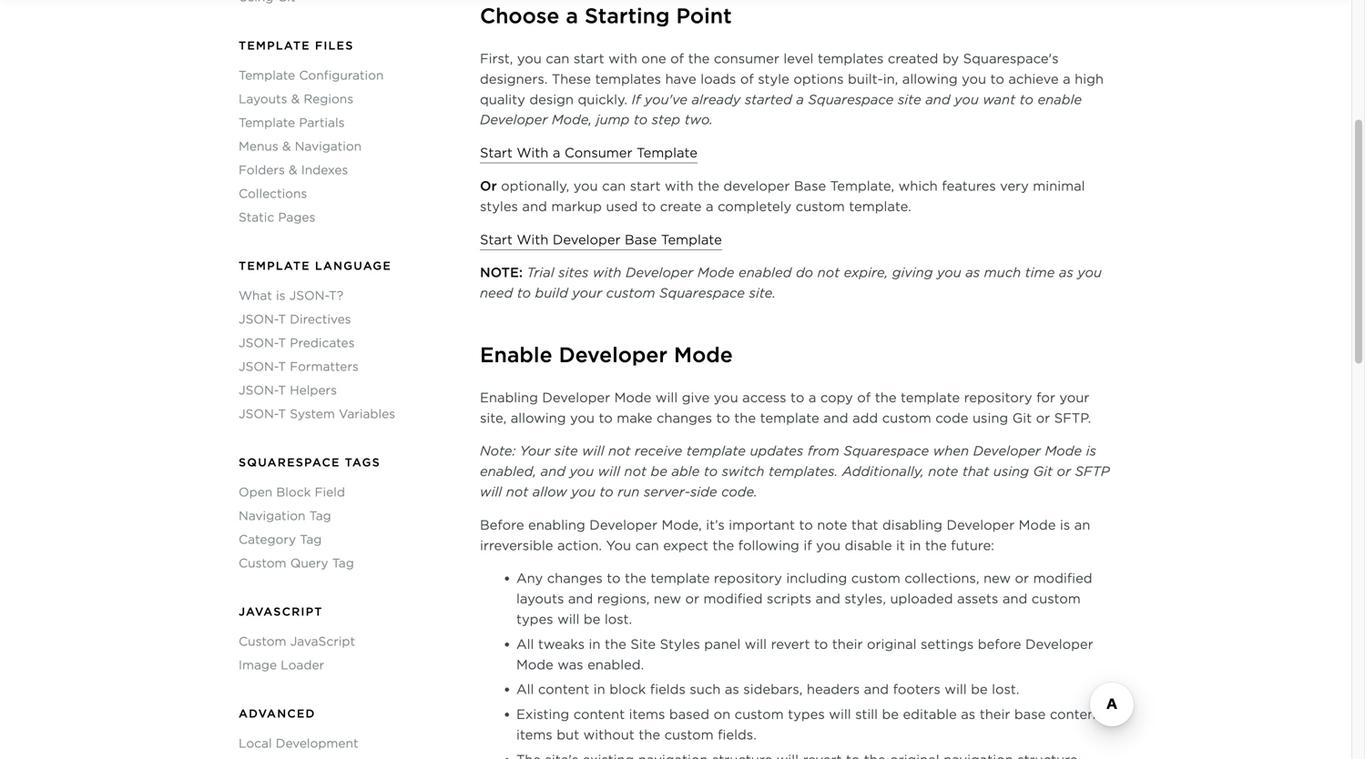 Task type: vqa. For each thing, say whether or not it's contained in the screenshot.
Any in the left of the page
yes



Task type: locate. For each thing, give the bounding box(es) containing it.
javascript
[[239, 606, 323, 619], [290, 635, 355, 649]]

expire,
[[844, 265, 888, 281]]

2 horizontal spatial can
[[636, 538, 659, 554]]

content down was
[[538, 683, 590, 698]]

directives
[[290, 313, 351, 327]]

to down achieve
[[1020, 92, 1034, 107]]

0 horizontal spatial repository
[[714, 571, 783, 587]]

image
[[239, 659, 277, 673]]

local development link
[[239, 737, 439, 751]]

allowing down the created
[[903, 71, 958, 87]]

mode up give on the bottom of the page
[[674, 343, 733, 368]]

1 vertical spatial git
[[1034, 464, 1053, 480]]

server-
[[644, 485, 690, 500]]

repository left for
[[964, 390, 1033, 406]]

custom inside enabling developer mode will give you access to a copy of the template repository for your site, allowing you to make changes to the template and add custom code using git or sftp.
[[883, 411, 932, 426]]

or
[[480, 179, 497, 194]]

will left give on the bottom of the page
[[656, 390, 678, 406]]

1 vertical spatial in
[[589, 637, 601, 653]]

1 horizontal spatial repository
[[964, 390, 1033, 406]]

1 vertical spatial is
[[1087, 444, 1097, 459]]

menus & navigation link
[[239, 140, 439, 154]]

0 vertical spatial custom
[[239, 557, 287, 571]]

2 with from the top
[[517, 232, 549, 248]]

enabling
[[480, 390, 538, 406]]

1 horizontal spatial can
[[602, 179, 626, 194]]

category tag
[[239, 533, 322, 547]]

t for helpers
[[278, 384, 286, 398]]

image loader link
[[239, 659, 439, 673]]

using right code
[[973, 411, 1009, 426]]

0 horizontal spatial their
[[833, 637, 863, 653]]

changes down action.
[[547, 571, 603, 587]]

to inside first, you can start with one of the consumer level templates created by squarespace's designers. these templates have loads of style options built-in, allowing you to achieve a high quality design quickly.
[[991, 71, 1005, 87]]

be down regions,
[[584, 612, 601, 628]]

custom javascript link
[[239, 635, 439, 649]]

squarespace
[[809, 92, 894, 107], [660, 286, 745, 301], [844, 444, 929, 459], [239, 457, 340, 470]]

0 vertical spatial base
[[794, 179, 827, 194]]

with inside trial sites with developer mode enabled do not expire, giving you as much time as you need to build your custom squarespace site.
[[593, 265, 622, 281]]

folders
[[239, 163, 285, 177]]

0 vertical spatial git
[[1013, 411, 1032, 426]]

2 vertical spatial &
[[289, 163, 298, 177]]

all inside all tweaks in the site styles panel will revert to their original settings before developer mode was enabled.
[[517, 637, 534, 653]]

0 vertical spatial mode,
[[552, 112, 592, 128]]

0 vertical spatial types
[[517, 612, 554, 628]]

0 vertical spatial your
[[573, 286, 602, 301]]

start for templates
[[574, 51, 605, 66]]

be inside note: your site will not receive template updates from squarespace when developer mode is enabled, and you will not be able to switch templates. additionally, note that using git or sftp will not allow you to run server-side code.
[[651, 464, 668, 480]]

1 vertical spatial mode,
[[662, 518, 702, 533]]

or
[[1036, 411, 1051, 426], [1057, 464, 1071, 480], [1015, 571, 1030, 587], [686, 592, 700, 607]]

template,
[[831, 179, 895, 194]]

1 horizontal spatial site
[[898, 92, 922, 107]]

tag down category tag link
[[332, 557, 354, 571]]

1 vertical spatial tag
[[300, 533, 322, 547]]

with for one
[[609, 51, 638, 66]]

git inside note: your site will not receive template updates from squarespace when developer mode is enabled, and you will not be able to switch templates. additionally, note that using git or sftp will not allow you to run server-side code.
[[1034, 464, 1053, 480]]

site
[[631, 637, 656, 653]]

minimal
[[1033, 179, 1086, 194]]

1 horizontal spatial modified
[[1034, 571, 1093, 587]]

before enabling developer mode, it's important to note that disabling developer mode is an irreversible action. you can expect the following if you disable it in the future:
[[480, 518, 1091, 554]]

tag up query at the bottom left of page
[[300, 533, 322, 547]]

and inside if you've already started a squarespace site and you want to enable developer mode, jump to step two.
[[926, 92, 951, 107]]

1 vertical spatial allowing
[[511, 411, 566, 426]]

1 vertical spatial items
[[517, 728, 553, 743]]

repository down following
[[714, 571, 783, 587]]

open
[[239, 486, 273, 500]]

is
[[276, 289, 286, 303], [1087, 444, 1097, 459], [1060, 518, 1071, 533]]

developer
[[480, 112, 548, 128], [553, 232, 621, 248], [626, 265, 694, 281], [559, 343, 668, 368], [542, 390, 611, 406], [974, 444, 1041, 459], [590, 518, 658, 533], [947, 518, 1015, 533], [1026, 637, 1094, 653]]

start for start with developer base template
[[480, 232, 513, 248]]

static
[[239, 211, 274, 225]]

with left 'one'
[[609, 51, 638, 66]]

1 horizontal spatial allowing
[[903, 71, 958, 87]]

1 vertical spatial can
[[602, 179, 626, 194]]

0 horizontal spatial your
[[573, 286, 602, 301]]

all up existing
[[517, 683, 534, 698]]

the up create
[[698, 179, 720, 194]]

mode,
[[552, 112, 592, 128], [662, 518, 702, 533]]

0 horizontal spatial changes
[[547, 571, 603, 587]]

0 horizontal spatial mode,
[[552, 112, 592, 128]]

squarespace inside trial sites with developer mode enabled do not expire, giving you as much time as you need to build your custom squarespace site.
[[660, 286, 745, 301]]

1 horizontal spatial base
[[794, 179, 827, 194]]

1 vertical spatial changes
[[547, 571, 603, 587]]

a inside optionally, you can start with the developer base template, which features very minimal styles and markup used to create a completely custom template.
[[706, 199, 714, 214]]

items down block
[[629, 707, 665, 723]]

developer inside if you've already started a squarespace site and you want to enable developer mode, jump to step two.
[[480, 112, 548, 128]]

custom up "image"
[[239, 635, 287, 649]]

enabled,
[[480, 464, 537, 480]]

mode left enabled
[[698, 265, 735, 281]]

template inside 'any changes to the template repository including custom collections, new or modified layouts and regions, new or modified scripts and styles, uploaded assets and custom types will be lost.'
[[651, 571, 710, 587]]

you right if
[[816, 538, 841, 554]]

0 vertical spatial tag
[[309, 509, 331, 524]]

of inside enabling developer mode will give you access to a copy of the template repository for your site, allowing you to make changes to the template and add custom code using git or sftp.
[[858, 390, 871, 406]]

layouts
[[239, 92, 287, 106]]

1 horizontal spatial types
[[788, 707, 825, 723]]

the down access
[[735, 411, 756, 426]]

0 vertical spatial site
[[898, 92, 922, 107]]

developer right before
[[1026, 637, 1094, 653]]

you right give on the bottom of the page
[[714, 390, 739, 406]]

1 custom from the top
[[239, 557, 287, 571]]

custom down based
[[665, 728, 714, 743]]

developer right "when"
[[974, 444, 1041, 459]]

mode inside trial sites with developer mode enabled do not expire, giving you as much time as you need to build your custom squarespace site.
[[698, 265, 735, 281]]

to inside before enabling developer mode, it's important to note that disabling developer mode is an irreversible action. you can expect the following if you disable it in the future:
[[799, 518, 813, 533]]

note inside note: your site will not receive template updates from squarespace when developer mode is enabled, and you will not be able to switch templates. additionally, note that using git or sftp will not allow you to run server-side code.
[[929, 464, 959, 480]]

mode, down 'design'
[[552, 112, 592, 128]]

to inside all tweaks in the site styles panel will revert to their original settings before developer mode was enabled.
[[815, 637, 828, 653]]

1 all from the top
[[517, 637, 534, 653]]

as inside existing content items based on custom types will still be editable as their base content items but without the custom fields.
[[961, 707, 976, 723]]

0 horizontal spatial can
[[546, 51, 570, 66]]

and down including
[[816, 592, 841, 607]]

irreversible
[[480, 538, 553, 554]]

a inside enabling developer mode will give you access to a copy of the template repository for your site, allowing you to make changes to the template and add custom code using git or sftp.
[[809, 390, 817, 406]]

0 vertical spatial using
[[973, 411, 1009, 426]]

all for all tweaks in the site styles panel will revert to their original settings before developer mode was enabled.
[[517, 637, 534, 653]]

json- for json-t system variables
[[239, 407, 278, 422]]

language
[[315, 260, 392, 273]]

1 t from the top
[[278, 313, 286, 327]]

0 horizontal spatial base
[[625, 232, 657, 248]]

1 vertical spatial repository
[[714, 571, 783, 587]]

t up json-t helpers
[[278, 360, 286, 374]]

squarespace inside if you've already started a squarespace site and you want to enable developer mode, jump to step two.
[[809, 92, 894, 107]]

0 vertical spatial lost.
[[605, 612, 632, 628]]

1 vertical spatial javascript
[[290, 635, 355, 649]]

custom down all content in block fields such as sidebars, headers and footers will be lost.
[[735, 707, 784, 723]]

start up used
[[630, 179, 661, 194]]

0 vertical spatial with
[[609, 51, 638, 66]]

these
[[552, 71, 591, 87]]

that inside before enabling developer mode, it's important to note that disabling developer mode is an irreversible action. you can expect the following if you disable it in the future:
[[852, 518, 879, 533]]

disabling
[[883, 518, 943, 533]]

give
[[682, 390, 710, 406]]

allow
[[533, 485, 567, 500]]

the inside first, you can start with one of the consumer level templates created by squarespace's designers. these templates have loads of style options built-in, allowing you to achieve a high quality design quickly.
[[688, 51, 710, 66]]

that inside note: your site will not receive template updates from squarespace when developer mode is enabled, and you will not be able to switch templates. additionally, note that using git or sftp will not allow you to run server-side code.
[[963, 464, 990, 480]]

types down layouts
[[517, 612, 554, 628]]

base inside optionally, you can start with the developer base template, which features very minimal styles and markup used to create a completely custom template.
[[794, 179, 827, 194]]

& for menus
[[282, 140, 291, 154]]

point
[[677, 4, 732, 28]]

1 horizontal spatial their
[[980, 707, 1011, 723]]

template files
[[239, 39, 354, 53]]

expect
[[663, 538, 709, 554]]

can for markup
[[602, 179, 626, 194]]

and up allow
[[541, 464, 566, 480]]

site
[[898, 92, 922, 107], [555, 444, 578, 459]]

template.
[[849, 199, 912, 214]]

mode inside all tweaks in the site styles panel will revert to their original settings before developer mode was enabled.
[[517, 658, 554, 673]]

mode
[[698, 265, 735, 281], [674, 343, 733, 368], [615, 390, 652, 406], [1045, 444, 1082, 459], [1019, 518, 1056, 533], [517, 658, 554, 673]]

template partials
[[239, 116, 345, 130]]

able
[[672, 464, 700, 480]]

1 vertical spatial note
[[817, 518, 848, 533]]

mode, inside before enabling developer mode, it's important to note that disabling developer mode is an irreversible action. you can expect the following if you disable it in the future:
[[662, 518, 702, 533]]

and down by on the right top of the page
[[926, 92, 951, 107]]

tag for navigation tag
[[309, 509, 331, 524]]

1 vertical spatial lost.
[[992, 683, 1020, 698]]

you left make
[[570, 411, 595, 426]]

you up want on the top right of page
[[962, 71, 987, 87]]

is up the sftp
[[1087, 444, 1097, 459]]

2 vertical spatial in
[[594, 683, 606, 698]]

to up regions,
[[607, 571, 621, 587]]

2 t from the top
[[278, 336, 286, 350]]

in for all content in block fields such as sidebars, headers and footers will be lost.
[[594, 683, 606, 698]]

t
[[278, 313, 286, 327], [278, 336, 286, 350], [278, 360, 286, 374], [278, 384, 286, 398], [278, 407, 286, 422]]

in up enabled.
[[589, 637, 601, 653]]

already
[[692, 92, 741, 107]]

the inside optionally, you can start with the developer base template, which features very minimal styles and markup used to create a completely custom template.
[[698, 179, 720, 194]]

1 vertical spatial of
[[741, 71, 754, 87]]

4 t from the top
[[278, 384, 286, 398]]

squarespace up additionally,
[[844, 444, 929, 459]]

tweaks
[[538, 637, 585, 653]]

1 vertical spatial base
[[625, 232, 657, 248]]

2 vertical spatial is
[[1060, 518, 1071, 533]]

to down trial
[[517, 286, 531, 301]]

2 horizontal spatial is
[[1087, 444, 1097, 459]]

0 vertical spatial can
[[546, 51, 570, 66]]

0 horizontal spatial allowing
[[511, 411, 566, 426]]

their left base
[[980, 707, 1011, 723]]

by
[[943, 51, 959, 66]]

your
[[520, 444, 551, 459]]

to down the if
[[634, 112, 648, 128]]

to right used
[[642, 199, 656, 214]]

the inside all tweaks in the site styles panel will revert to their original settings before developer mode was enabled.
[[605, 637, 627, 653]]

mode, up expect
[[662, 518, 702, 533]]

0 vertical spatial modified
[[1034, 571, 1093, 587]]

you
[[606, 538, 631, 554]]

developer up make
[[559, 343, 668, 368]]

and up still
[[864, 683, 889, 698]]

with for a
[[517, 145, 549, 161]]

0 vertical spatial all
[[517, 637, 534, 653]]

custom for custom query tag
[[239, 557, 287, 571]]

based
[[669, 707, 710, 723]]

content
[[538, 683, 590, 698], [574, 707, 625, 723], [1050, 707, 1102, 723]]

1 vertical spatial their
[[980, 707, 1011, 723]]

git left sftp.
[[1013, 411, 1032, 426]]

the inside 'any changes to the template repository including custom collections, new or modified layouts and regions, new or modified scripts and styles, uploaded assets and custom types will be lost.'
[[625, 571, 647, 587]]

0 vertical spatial items
[[629, 707, 665, 723]]

settings
[[921, 637, 974, 653]]

2 custom from the top
[[239, 635, 287, 649]]

is left an
[[1060, 518, 1071, 533]]

2 all from the top
[[517, 683, 534, 698]]

can inside first, you can start with one of the consumer level templates created by squarespace's designers. these templates have loads of style options built-in, allowing you to achieve a high quality design quickly.
[[546, 51, 570, 66]]

collections,
[[905, 571, 980, 587]]

1 with from the top
[[517, 145, 549, 161]]

0 horizontal spatial is
[[276, 289, 286, 303]]

loads
[[701, 71, 736, 87]]

1 vertical spatial start
[[480, 232, 513, 248]]

1 vertical spatial types
[[788, 707, 825, 723]]

5 t from the top
[[278, 407, 286, 422]]

mode inside note: your site will not receive template updates from squarespace when developer mode is enabled, and you will not be able to switch templates. additionally, note that using git or sftp will not allow you to run server-side code.
[[1045, 444, 1082, 459]]

t down json-t formatters
[[278, 384, 286, 398]]

enable developer mode
[[480, 343, 733, 368]]

variables
[[339, 407, 395, 422]]

0 vertical spatial repository
[[964, 390, 1033, 406]]

you've
[[645, 92, 688, 107]]

you up markup
[[574, 179, 598, 194]]

scripts
[[767, 592, 812, 607]]

to inside trial sites with developer mode enabled do not expire, giving you as much time as you need to build your custom squarespace site.
[[517, 286, 531, 301]]

0 horizontal spatial new
[[654, 592, 682, 607]]

template for template language
[[239, 260, 311, 273]]

if you've already started a squarespace site and you want to enable developer mode, jump to step two.
[[480, 92, 1082, 128]]

or left the sftp
[[1057, 464, 1071, 480]]

tags
[[345, 457, 381, 470]]

new
[[984, 571, 1011, 587], [654, 592, 682, 607]]

json- for json-t helpers
[[239, 384, 278, 398]]

in left block
[[594, 683, 606, 698]]

template down layouts on the left of the page
[[239, 116, 295, 130]]

2 start from the top
[[480, 232, 513, 248]]

1 horizontal spatial start
[[630, 179, 661, 194]]

types inside 'any changes to the template repository including custom collections, new or modified layouts and regions, new or modified scripts and styles, uploaded assets and custom types will be lost.'
[[517, 612, 554, 628]]

their inside existing content items based on custom types will still be editable as their base content items but without the custom fields.
[[980, 707, 1011, 723]]

0 horizontal spatial items
[[517, 728, 553, 743]]

start inside first, you can start with one of the consumer level templates created by squarespace's designers. these templates have loads of style options built-in, allowing you to achieve a high quality design quickly.
[[574, 51, 605, 66]]

in,
[[883, 71, 899, 87]]

open block field
[[239, 486, 345, 500]]

modified
[[1034, 571, 1093, 587], [704, 592, 763, 607]]

0 vertical spatial changes
[[657, 411, 712, 426]]

templates up the if
[[595, 71, 661, 87]]

site inside note: your site will not receive template updates from squarespace when developer mode is enabled, and you will not be able to switch templates. additionally, note that using git or sftp will not allow you to run server-side code.
[[555, 444, 578, 459]]

1 horizontal spatial new
[[984, 571, 1011, 587]]

2 vertical spatial with
[[593, 265, 622, 281]]

1 vertical spatial all
[[517, 683, 534, 698]]

start
[[480, 145, 513, 161], [480, 232, 513, 248]]

start inside optionally, you can start with the developer base template, which features very minimal styles and markup used to create a completely custom template.
[[630, 179, 661, 194]]

template up switch
[[687, 444, 746, 459]]

a right create
[[706, 199, 714, 214]]

templates.
[[769, 464, 838, 480]]

1 horizontal spatial mode,
[[662, 518, 702, 533]]

indexes
[[301, 163, 348, 177]]

json-t system variables link
[[239, 407, 439, 422]]

and
[[926, 92, 951, 107], [522, 199, 547, 214], [824, 411, 849, 426], [541, 464, 566, 480], [568, 592, 593, 607], [816, 592, 841, 607], [1003, 592, 1028, 607], [864, 683, 889, 698]]

json- for json-t formatters
[[239, 360, 278, 374]]

0 vertical spatial in
[[910, 538, 921, 554]]

0 vertical spatial of
[[671, 51, 684, 66]]

your
[[573, 286, 602, 301], [1060, 390, 1090, 406]]

1 vertical spatial templates
[[595, 71, 661, 87]]

with inside optionally, you can start with the developer base template, which features very minimal styles and markup used to create a completely custom template.
[[665, 179, 694, 194]]

1 vertical spatial your
[[1060, 390, 1090, 406]]

of up add
[[858, 390, 871, 406]]

will down headers
[[829, 707, 851, 723]]

files
[[315, 39, 354, 53]]

note
[[929, 464, 959, 480], [817, 518, 848, 533]]

0 horizontal spatial start
[[574, 51, 605, 66]]

2 vertical spatial can
[[636, 538, 659, 554]]

in for all tweaks in the site styles panel will revert to their original settings before developer mode was enabled.
[[589, 637, 601, 653]]

javascript up custom javascript
[[239, 606, 323, 619]]

3 t from the top
[[278, 360, 286, 374]]

formatters
[[290, 360, 359, 374]]

their inside all tweaks in the site styles panel will revert to their original settings before developer mode was enabled.
[[833, 637, 863, 653]]

custom right add
[[883, 411, 932, 426]]

that down "when"
[[963, 464, 990, 480]]

t for formatters
[[278, 360, 286, 374]]

you inside optionally, you can start with the developer base template, which features very minimal styles and markup used to create a completely custom template.
[[574, 179, 598, 194]]

created
[[888, 51, 939, 66]]

t for system
[[278, 407, 286, 422]]

& for layouts
[[291, 92, 300, 106]]

will right panel
[[745, 637, 767, 653]]

1 vertical spatial start
[[630, 179, 661, 194]]

1 vertical spatial using
[[994, 464, 1029, 480]]

your inside enabling developer mode will give you access to a copy of the template repository for your site, allowing you to make changes to the template and add custom code using git or sftp.
[[1060, 390, 1090, 406]]

will inside 'any changes to the template repository including custom collections, new or modified layouts and regions, new or modified scripts and styles, uploaded assets and custom types will be lost.'
[[558, 612, 580, 628]]

& up template partials
[[291, 92, 300, 106]]

json- down json-t helpers
[[239, 407, 278, 422]]

you right giving
[[938, 265, 962, 281]]

on
[[714, 707, 731, 723]]

base
[[1015, 707, 1046, 723]]

can inside optionally, you can start with the developer base template, which features very minimal styles and markup used to create a completely custom template.
[[602, 179, 626, 194]]

0 vertical spatial allowing
[[903, 71, 958, 87]]

json- down json-t formatters
[[239, 384, 278, 398]]

1 horizontal spatial changes
[[657, 411, 712, 426]]

1 horizontal spatial items
[[629, 707, 665, 723]]

time
[[1026, 265, 1055, 281]]

0 vertical spatial that
[[963, 464, 990, 480]]

squarespace inside note: your site will not receive template updates from squarespace when developer mode is enabled, and you will not be able to switch templates. additionally, note that using git or sftp will not allow you to run server-side code.
[[844, 444, 929, 459]]

layouts
[[517, 592, 564, 607]]

squarespace tags
[[239, 457, 381, 470]]

1 horizontal spatial git
[[1034, 464, 1053, 480]]

want
[[983, 92, 1016, 107]]

1 vertical spatial &
[[282, 140, 291, 154]]

not right do
[[818, 265, 840, 281]]

with up trial
[[517, 232, 549, 248]]

0 vertical spatial with
[[517, 145, 549, 161]]

template up what is json-t?
[[239, 260, 311, 273]]

custom query tag
[[239, 557, 354, 571]]

types down headers
[[788, 707, 825, 723]]

the down disabling
[[926, 538, 947, 554]]

can for these
[[546, 51, 570, 66]]

tag for category tag
[[300, 533, 322, 547]]

not up run
[[625, 464, 647, 480]]

to inside optionally, you can start with the developer base template, which features very minimal styles and markup used to create a completely custom template.
[[642, 199, 656, 214]]

t for predicates
[[278, 336, 286, 350]]

json- down json-t directives
[[239, 336, 278, 350]]

0 horizontal spatial of
[[671, 51, 684, 66]]

which
[[899, 179, 938, 194]]

a down options
[[797, 92, 804, 107]]

important
[[729, 518, 795, 533]]

custom javascript
[[239, 635, 355, 649]]

1 horizontal spatial templates
[[818, 51, 884, 66]]

0 horizontal spatial types
[[517, 612, 554, 628]]

0 horizontal spatial templates
[[595, 71, 661, 87]]

1 vertical spatial modified
[[704, 592, 763, 607]]

content right base
[[1050, 707, 1102, 723]]

template down step
[[637, 145, 698, 161]]

regions,
[[597, 592, 650, 607]]

and down optionally,
[[522, 199, 547, 214]]

in inside all tweaks in the site styles panel will revert to their original settings before developer mode was enabled.
[[589, 637, 601, 653]]

with down start with developer base template link at the top
[[593, 265, 622, 281]]

or up the styles
[[686, 592, 700, 607]]

with for developer
[[517, 232, 549, 248]]

the up add
[[875, 390, 897, 406]]

1 vertical spatial with
[[665, 179, 694, 194]]

0 vertical spatial navigation
[[295, 140, 362, 154]]

as right editable
[[961, 707, 976, 723]]

it
[[897, 538, 906, 554]]

template configuration link
[[239, 69, 439, 83]]

t down json-t helpers
[[278, 407, 286, 422]]

&
[[291, 92, 300, 106], [282, 140, 291, 154], [289, 163, 298, 177]]

1 start from the top
[[480, 145, 513, 161]]

0 vertical spatial &
[[291, 92, 300, 106]]

& for folders
[[289, 163, 298, 177]]

allowing inside first, you can start with one of the consumer level templates created by squarespace's designers. these templates have loads of style options built-in, allowing you to achieve a high quality design quickly.
[[903, 71, 958, 87]]

navigation up the indexes
[[295, 140, 362, 154]]

can up these
[[546, 51, 570, 66]]

squarespace down built-
[[809, 92, 894, 107]]

1 horizontal spatial your
[[1060, 390, 1090, 406]]

enabled
[[739, 265, 792, 281]]

start for used
[[630, 179, 661, 194]]

with inside first, you can start with one of the consumer level templates created by squarespace's designers. these templates have loads of style options built-in, allowing you to achieve a high quality design quickly.
[[609, 51, 638, 66]]

1 vertical spatial custom
[[239, 635, 287, 649]]

template inside note: your site will not receive template updates from squarespace when developer mode is enabled, and you will not be able to switch templates. additionally, note that using git or sftp will not allow you to run server-side code.
[[687, 444, 746, 459]]

headers
[[807, 683, 860, 698]]

t for directives
[[278, 313, 286, 327]]

0 horizontal spatial git
[[1013, 411, 1032, 426]]

2 vertical spatial of
[[858, 390, 871, 406]]

is right what
[[276, 289, 286, 303]]

have
[[665, 71, 697, 87]]

modified up panel
[[704, 592, 763, 607]]

1 vertical spatial site
[[555, 444, 578, 459]]

you left want on the top right of page
[[955, 92, 979, 107]]

json- up json-t helpers
[[239, 360, 278, 374]]

2 horizontal spatial of
[[858, 390, 871, 406]]

custom down template,
[[796, 199, 845, 214]]

json- up directives
[[289, 289, 329, 303]]

1 vertical spatial that
[[852, 518, 879, 533]]



Task type: describe. For each thing, give the bounding box(es) containing it.
do
[[796, 265, 814, 281]]

you up the enabling
[[570, 464, 594, 480]]

any changes to the template repository including custom collections, new or modified layouts and regions, new or modified scripts and styles, uploaded assets and custom types will be lost.
[[517, 571, 1093, 628]]

json-t directives
[[239, 313, 351, 327]]

and inside enabling developer mode will give you access to a copy of the template repository for your site, allowing you to make changes to the template and add custom code using git or sftp.
[[824, 411, 849, 426]]

template partials link
[[239, 116, 439, 130]]

what is json-t?
[[239, 289, 344, 303]]

disable
[[845, 538, 892, 554]]

to up switch
[[717, 411, 731, 426]]

developer inside enabling developer mode will give you access to a copy of the template repository for your site, allowing you to make changes to the template and add custom code using git or sftp.
[[542, 390, 611, 406]]

for
[[1037, 390, 1056, 406]]

will down enabled,
[[480, 485, 502, 500]]

local development
[[239, 737, 359, 751]]

add
[[853, 411, 878, 426]]

t?
[[329, 289, 344, 303]]

or inside note: your site will not receive template updates from squarespace when developer mode is enabled, and you will not be able to switch templates. additionally, note that using git or sftp will not allow you to run server-side code.
[[1057, 464, 1071, 480]]

sites
[[559, 265, 589, 281]]

folders & indexes
[[239, 163, 348, 177]]

navigation tag link
[[239, 509, 439, 524]]

1 vertical spatial new
[[654, 592, 682, 607]]

configuration
[[299, 69, 384, 83]]

1 vertical spatial navigation
[[239, 509, 306, 524]]

updates
[[750, 444, 804, 459]]

switch
[[722, 464, 765, 480]]

custom up the styles,
[[852, 571, 901, 587]]

mode inside before enabling developer mode, it's important to note that disabling developer mode is an irreversible action. you can expect the following if you disable it in the future:
[[1019, 518, 1056, 533]]

run
[[618, 485, 640, 500]]

0 horizontal spatial modified
[[704, 592, 763, 607]]

custom for custom javascript
[[239, 635, 287, 649]]

menus & navigation
[[239, 140, 362, 154]]

with for the
[[665, 179, 694, 194]]

template for template files
[[239, 39, 311, 53]]

jump
[[596, 112, 630, 128]]

not inside trial sites with developer mode enabled do not expire, giving you as much time as you need to build your custom squarespace site.
[[818, 265, 840, 281]]

1 horizontal spatial of
[[741, 71, 754, 87]]

using inside note: your site will not receive template updates from squarespace when developer mode is enabled, and you will not be able to switch templates. additionally, note that using git or sftp will not allow you to run server-side code.
[[994, 464, 1029, 480]]

without
[[584, 728, 635, 743]]

to up side
[[704, 464, 718, 480]]

all for all content in block fields such as sidebars, headers and footers will be lost.
[[517, 683, 534, 698]]

and right assets
[[1003, 592, 1028, 607]]

started
[[745, 92, 792, 107]]

lost. inside 'any changes to the template repository including custom collections, new or modified layouts and regions, new or modified scripts and styles, uploaded assets and custom types will be lost.'
[[605, 612, 632, 628]]

collections
[[239, 187, 307, 201]]

styles
[[480, 199, 518, 214]]

you up designers.
[[517, 51, 542, 66]]

or up before
[[1015, 571, 1030, 587]]

note:
[[480, 265, 523, 281]]

as right such
[[725, 683, 740, 698]]

site.
[[749, 286, 776, 301]]

category tag link
[[239, 533, 439, 547]]

0 vertical spatial javascript
[[239, 606, 323, 619]]

json- for json-t directives
[[239, 313, 278, 327]]

will inside all tweaks in the site styles panel will revert to their original settings before developer mode was enabled.
[[745, 637, 767, 653]]

used
[[606, 199, 638, 214]]

mode inside enabling developer mode will give you access to a copy of the template repository for your site, allowing you to make changes to the template and add custom code using git or sftp.
[[615, 390, 652, 406]]

json- for json-t predicates
[[239, 336, 278, 350]]

before
[[480, 518, 524, 533]]

development
[[276, 737, 359, 751]]

custom query tag link
[[239, 557, 439, 571]]

as left much
[[966, 265, 980, 281]]

0 vertical spatial new
[[984, 571, 1011, 587]]

is inside before enabling developer mode, it's important to note that disabling developer mode is an irreversible action. you can expect the following if you disable it in the future:
[[1060, 518, 1071, 533]]

repository inside enabling developer mode will give you access to a copy of the template repository for your site, allowing you to make changes to the template and add custom code using git or sftp.
[[964, 390, 1033, 406]]

mode, inside if you've already started a squarespace site and you want to enable developer mode, jump to step two.
[[552, 112, 592, 128]]

as right the time
[[1059, 265, 1074, 281]]

enable
[[480, 343, 553, 368]]

sftp.
[[1055, 411, 1092, 426]]

will up run
[[598, 464, 620, 480]]

developer inside note: your site will not receive template updates from squarespace when developer mode is enabled, and you will not be able to switch templates. additionally, note that using git or sftp will not allow you to run server-side code.
[[974, 444, 1041, 459]]

be down before
[[971, 683, 988, 698]]

to right access
[[791, 390, 805, 406]]

choose
[[480, 4, 560, 28]]

will inside existing content items based on custom types will still be editable as their base content items but without the custom fields.
[[829, 707, 851, 723]]

template for template partials
[[239, 116, 295, 130]]

a inside first, you can start with one of the consumer level templates created by squarespace's designers. these templates have loads of style options built-in, allowing you to achieve a high quality design quickly.
[[1063, 71, 1071, 87]]

types inside existing content items based on custom types will still be editable as their base content items but without the custom fields.
[[788, 707, 825, 723]]

developer up you
[[590, 518, 658, 533]]

features
[[942, 179, 996, 194]]

such
[[690, 683, 721, 698]]

site,
[[480, 411, 507, 426]]

to left run
[[600, 485, 614, 500]]

all tweaks in the site styles panel will revert to their original settings before developer mode was enabled.
[[517, 637, 1094, 673]]

uploaded
[[891, 592, 953, 607]]

you inside before enabling developer mode, it's important to note that disabling developer mode is an irreversible action. you can expect the following if you disable it in the future:
[[816, 538, 841, 554]]

custom right assets
[[1032, 592, 1081, 607]]

template configuration
[[239, 69, 384, 83]]

changes inside enabling developer mode will give you access to a copy of the template repository for your site, allowing you to make changes to the template and add custom code using git or sftp.
[[657, 411, 712, 426]]

start with a consumer template
[[480, 145, 698, 161]]

predicates
[[290, 336, 355, 350]]

original
[[867, 637, 917, 653]]

future:
[[951, 538, 995, 554]]

developer inside all tweaks in the site styles panel will revert to their original settings before developer mode was enabled.
[[1026, 637, 1094, 653]]

helpers
[[290, 384, 337, 398]]

or inside enabling developer mode will give you access to a copy of the template repository for your site, allowing you to make changes to the template and add custom code using git or sftp.
[[1036, 411, 1051, 426]]

custom inside trial sites with developer mode enabled do not expire, giving you as much time as you need to build your custom squarespace site.
[[606, 286, 656, 301]]

will right "your"
[[582, 444, 605, 459]]

a inside if you've already started a squarespace site and you want to enable developer mode, jump to step two.
[[797, 92, 804, 107]]

site inside if you've already started a squarespace site and you want to enable developer mode, jump to step two.
[[898, 92, 922, 107]]

design
[[530, 92, 574, 107]]

following
[[739, 538, 800, 554]]

template up code
[[901, 390, 960, 406]]

consumer
[[714, 51, 780, 66]]

build
[[535, 286, 568, 301]]

a up optionally,
[[553, 145, 561, 161]]

the inside existing content items based on custom types will still be editable as their base content items but without the custom fields.
[[639, 728, 661, 743]]

built-
[[848, 71, 883, 87]]

start for start with a consumer template
[[480, 145, 513, 161]]

your inside trial sites with developer mode enabled do not expire, giving you as much time as you need to build your custom squarespace site.
[[573, 286, 602, 301]]

in inside before enabling developer mode, it's important to note that disabling developer mode is an irreversible action. you can expect the following if you disable it in the future:
[[910, 538, 921, 554]]

not down make
[[609, 444, 631, 459]]

you inside if you've already started a squarespace site and you want to enable developer mode, jump to step two.
[[955, 92, 979, 107]]

styles
[[660, 637, 700, 653]]

all content in block fields such as sidebars, headers and footers will be lost.
[[517, 683, 1020, 698]]

sidebars,
[[744, 683, 803, 698]]

developer inside trial sites with developer mode enabled do not expire, giving you as much time as you need to build your custom squarespace site.
[[626, 265, 694, 281]]

allowing inside enabling developer mode will give you access to a copy of the template repository for your site, allowing you to make changes to the template and add custom code using git or sftp.
[[511, 411, 566, 426]]

repository inside 'any changes to the template repository including custom collections, new or modified layouts and regions, new or modified scripts and styles, uploaded assets and custom types will be lost.'
[[714, 571, 783, 587]]

content for all
[[538, 683, 590, 698]]

note:
[[480, 444, 516, 459]]

not down enabled,
[[506, 485, 529, 500]]

squarespace up open block field
[[239, 457, 340, 470]]

json-t formatters
[[239, 360, 359, 374]]

can inside before enabling developer mode, it's important to note that disabling developer mode is an irreversible action. you can expect the following if you disable it in the future:
[[636, 538, 659, 554]]

custom inside optionally, you can start with the developer base template, which features very minimal styles and markup used to create a completely custom template.
[[796, 199, 845, 214]]

access
[[743, 390, 787, 406]]

markup
[[552, 199, 602, 214]]

category
[[239, 533, 296, 547]]

enabling developer mode will give you access to a copy of the template repository for your site, allowing you to make changes to the template and add custom code using git or sftp.
[[480, 390, 1092, 426]]

to inside 'any changes to the template repository including custom collections, new or modified layouts and regions, new or modified scripts and styles, uploaded assets and custom types will be lost.'
[[607, 571, 621, 587]]

from
[[808, 444, 840, 459]]

trial sites with developer mode enabled do not expire, giving you as much time as you need to build your custom squarespace site.
[[480, 265, 1102, 301]]

but
[[557, 728, 580, 743]]

template down access
[[760, 411, 820, 426]]

is inside note: your site will not receive template updates from squarespace when developer mode is enabled, and you will not be able to switch templates. additionally, note that using git or sftp will not allow you to run server-side code.
[[1087, 444, 1097, 459]]

and inside note: your site will not receive template updates from squarespace when developer mode is enabled, and you will not be able to switch templates. additionally, note that using git or sftp will not allow you to run server-side code.
[[541, 464, 566, 480]]

note inside before enabling developer mode, it's important to note that disabling developer mode is an irreversible action. you can expect the following if you disable it in the future:
[[817, 518, 848, 533]]

you right allow
[[571, 485, 596, 500]]

developer down markup
[[553, 232, 621, 248]]

json-t predicates
[[239, 336, 355, 350]]

field
[[315, 486, 345, 500]]

changes inside 'any changes to the template repository including custom collections, new or modified layouts and regions, new or modified scripts and styles, uploaded assets and custom types will be lost.'
[[547, 571, 603, 587]]

fields.
[[718, 728, 757, 743]]

including
[[787, 571, 848, 587]]

json-t formatters link
[[239, 360, 439, 374]]

1 horizontal spatial lost.
[[992, 683, 1020, 698]]

sftp
[[1075, 464, 1110, 480]]

menus
[[239, 140, 279, 154]]

still
[[856, 707, 878, 723]]

what is json-t? link
[[239, 289, 439, 303]]

partials
[[299, 116, 345, 130]]

start with developer base template
[[480, 232, 722, 248]]

template down create
[[661, 232, 722, 248]]

first,
[[480, 51, 513, 66]]

2 vertical spatial tag
[[332, 557, 354, 571]]

be inside existing content items based on custom types will still be editable as their base content items but without the custom fields.
[[882, 707, 899, 723]]

to left make
[[599, 411, 613, 426]]

open block field link
[[239, 486, 439, 500]]

the down it's
[[713, 538, 734, 554]]

loader
[[281, 659, 324, 673]]

a right choose
[[566, 4, 579, 28]]

and right layouts
[[568, 592, 593, 607]]

content for existing
[[574, 707, 625, 723]]

an
[[1075, 518, 1091, 533]]

you right the time
[[1078, 265, 1102, 281]]

using inside enabling developer mode will give you access to a copy of the template repository for your site, allowing you to make changes to the template and add custom code using git or sftp.
[[973, 411, 1009, 426]]

template for template configuration
[[239, 69, 295, 83]]

and inside optionally, you can start with the developer base template, which features very minimal styles and markup used to create a completely custom template.
[[522, 199, 547, 214]]

will inside enabling developer mode will give you access to a copy of the template repository for your site, allowing you to make changes to the template and add custom code using git or sftp.
[[656, 390, 678, 406]]

optionally,
[[501, 179, 570, 194]]

layouts & regions
[[239, 92, 354, 106]]

be inside 'any changes to the template repository including custom collections, new or modified layouts and regions, new or modified scripts and styles, uploaded assets and custom types will be lost.'
[[584, 612, 601, 628]]

git inside enabling developer mode will give you access to a copy of the template repository for your site, allowing you to make changes to the template and add custom code using git or sftp.
[[1013, 411, 1032, 426]]

static pages link
[[239, 211, 439, 225]]

will up editable
[[945, 683, 967, 698]]

developer up future:
[[947, 518, 1015, 533]]

advanced
[[239, 708, 316, 721]]



